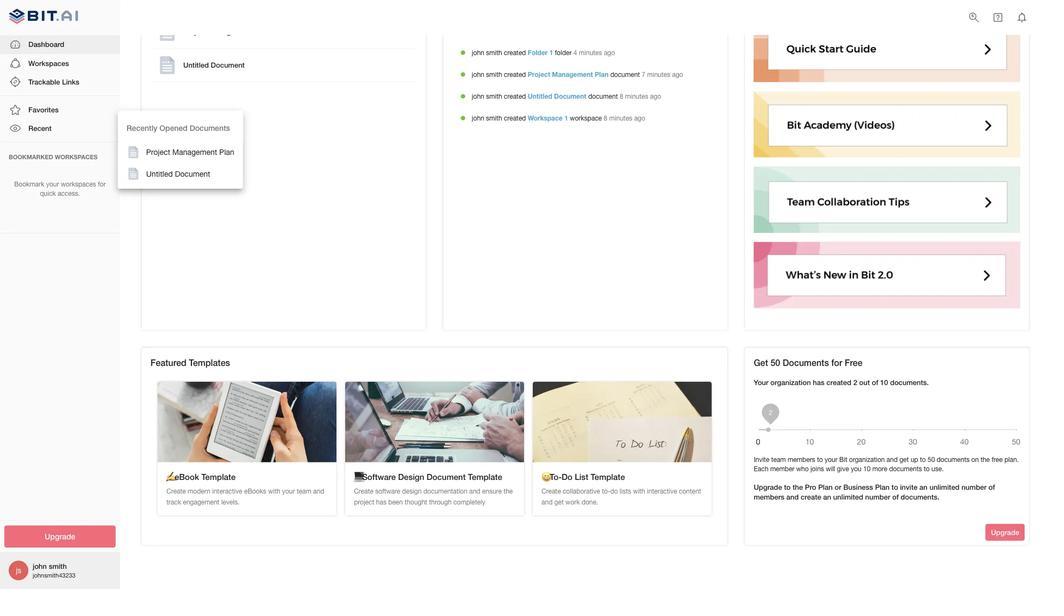 Task type: locate. For each thing, give the bounding box(es) containing it.
2 vertical spatial your
[[282, 488, 295, 495]]

created down the john smith created folder 1 folder 4 minutes ago
[[504, 71, 526, 78]]

untitled document link
[[153, 51, 415, 80], [528, 93, 587, 100], [118, 163, 243, 185]]

1 for workspace 1
[[565, 114, 569, 122]]

0 horizontal spatial has
[[376, 498, 387, 506]]

1 horizontal spatial the
[[793, 483, 804, 492]]

create down '😀to-'
[[542, 488, 561, 495]]

on
[[972, 456, 979, 464]]

2 vertical spatial project
[[146, 148, 170, 157]]

0 vertical spatial 8
[[620, 93, 624, 100]]

for
[[98, 180, 106, 188], [832, 358, 843, 368]]

1 horizontal spatial template
[[468, 472, 503, 482]]

0 vertical spatial 50
[[771, 358, 781, 368]]

template up modern
[[201, 472, 236, 482]]

0 horizontal spatial number
[[866, 493, 891, 502]]

1 horizontal spatial 1
[[565, 114, 569, 122]]

minutes down 7 at the top right of the page
[[626, 93, 649, 100]]

members up who
[[788, 456, 816, 464]]

0 vertical spatial has
[[813, 378, 825, 387]]

0 vertical spatial team
[[772, 456, 786, 464]]

the inside invite team members to your bit organization and get up to 50 documents on the free plan. each member who joins will give you 10 more documents to use.
[[981, 456, 991, 464]]

folder
[[528, 49, 548, 56]]

upgrade button
[[986, 525, 1026, 541], [4, 526, 116, 548]]

your inside bookmark your workspaces for quick access.
[[46, 180, 59, 188]]

trackable
[[28, 77, 60, 86]]

0 horizontal spatial 8
[[604, 114, 608, 122]]

0 horizontal spatial 10
[[864, 465, 871, 473]]

create software design documentation and ensure the project has been thought through completely
[[354, 488, 513, 506]]

1 vertical spatial number
[[866, 493, 891, 502]]

ago
[[604, 49, 615, 56], [673, 71, 684, 78], [651, 93, 662, 100], [635, 114, 646, 122]]

john for john smith created untitled document document 8 minutes ago
[[472, 93, 485, 100]]

to left use.
[[924, 465, 930, 473]]

2 horizontal spatial create
[[542, 488, 561, 495]]

organization inside invite team members to your bit organization and get up to 50 documents on the free plan. each member who joins will give you 10 more documents to use.
[[850, 456, 885, 464]]

document
[[611, 71, 640, 78], [589, 93, 618, 100]]

minutes for john smith created untitled document document 8 minutes ago
[[626, 93, 649, 100]]

for right workspaces
[[98, 180, 106, 188]]

documents right opened
[[190, 124, 230, 133]]

an right 'invite'
[[920, 483, 928, 492]]

0 horizontal spatial of
[[872, 378, 879, 387]]

1 vertical spatial 50
[[928, 456, 936, 464]]

the inside the create software design documentation and ensure the project has been thought through completely
[[504, 488, 513, 495]]

1 horizontal spatial documents
[[937, 456, 970, 464]]

or
[[835, 483, 842, 492]]

1 vertical spatial get
[[555, 498, 564, 506]]

upgrade to the pro plan or business plan to invite an unlimited number of members and create an unlimited number of documents.
[[754, 483, 996, 502]]

give
[[838, 465, 850, 473]]

documents for opened
[[190, 124, 230, 133]]

0 vertical spatial 1
[[550, 49, 553, 56]]

2 horizontal spatial of
[[989, 483, 996, 492]]

recent button
[[0, 119, 120, 138]]

the
[[981, 456, 991, 464], [793, 483, 804, 492], [504, 488, 513, 495]]

1 left folder
[[550, 49, 553, 56]]

number
[[962, 483, 987, 492], [866, 493, 891, 502]]

john smith created workspace 1 workspace 8 minutes ago
[[472, 114, 646, 122]]

0 vertical spatial untitled
[[183, 61, 209, 69]]

unlimited
[[930, 483, 960, 492], [834, 493, 864, 502]]

1 vertical spatial 8
[[604, 114, 608, 122]]

for left free
[[832, 358, 843, 368]]

0 horizontal spatial get
[[555, 498, 564, 506]]

create up project
[[354, 488, 374, 495]]

to right up
[[921, 456, 926, 464]]

1 vertical spatial organization
[[850, 456, 885, 464]]

0 vertical spatial untitled document
[[183, 61, 245, 69]]

smith for john smith created untitled document document 8 minutes ago
[[486, 93, 502, 100]]

create inside create collaborative to-do lists with interactive content and get work done.
[[542, 488, 561, 495]]

8
[[620, 93, 624, 100], [604, 114, 608, 122]]

1 vertical spatial project management plan
[[146, 148, 234, 157]]

0 horizontal spatial template
[[201, 472, 236, 482]]

modern
[[188, 488, 210, 495]]

8 for document
[[620, 93, 624, 100]]

get
[[900, 456, 909, 464], [555, 498, 564, 506]]

1 horizontal spatial 8
[[620, 93, 624, 100]]

1 vertical spatial an
[[824, 493, 832, 502]]

1 vertical spatial for
[[832, 358, 843, 368]]

1 horizontal spatial interactive
[[647, 488, 678, 495]]

0 horizontal spatial project
[[146, 148, 170, 157]]

get left work
[[555, 498, 564, 506]]

💻software design document template
[[354, 472, 503, 482]]

create inside create modern interactive ebooks with your team and track engagement levels.
[[167, 488, 186, 495]]

0 vertical spatial organization
[[771, 378, 811, 387]]

1 for folder 1
[[550, 49, 553, 56]]

1 horizontal spatial upgrade
[[754, 483, 783, 492]]

create for ✍️ebook template
[[167, 488, 186, 495]]

interactive up levels.
[[212, 488, 242, 495]]

2
[[854, 378, 858, 387]]

with right ebooks
[[268, 488, 280, 495]]

1 vertical spatial has
[[376, 498, 387, 506]]

1 vertical spatial untitled
[[528, 93, 553, 100]]

0 vertical spatial document
[[611, 71, 640, 78]]

organization down get 50 documents for free
[[771, 378, 811, 387]]

the right on
[[981, 456, 991, 464]]

your up quick
[[46, 180, 59, 188]]

1 vertical spatial project management plan link
[[528, 71, 609, 78]]

documents down up
[[890, 465, 923, 473]]

documents
[[937, 456, 970, 464], [890, 465, 923, 473]]

1 vertical spatial documents
[[890, 465, 923, 473]]

2 horizontal spatial project
[[528, 71, 551, 78]]

create up track
[[167, 488, 186, 495]]

1 horizontal spatial unlimited
[[930, 483, 960, 492]]

50 inside invite team members to your bit organization and get up to 50 documents on the free plan. each member who joins will give you 10 more documents to use.
[[928, 456, 936, 464]]

0 horizontal spatial documents
[[890, 465, 923, 473]]

smith inside john smith johnsmith43233
[[49, 562, 67, 571]]

project management plan link
[[153, 18, 415, 46], [528, 71, 609, 78], [118, 141, 243, 163]]

the left pro
[[793, 483, 804, 492]]

1 left workspace
[[565, 114, 569, 122]]

0 vertical spatial documents.
[[891, 378, 930, 387]]

😀to-do list template image
[[533, 382, 712, 463]]

untitled for untitled document link corresponding to recently opened documents
[[146, 169, 173, 178]]

0 horizontal spatial 1
[[550, 49, 553, 56]]

minutes right 4
[[579, 49, 603, 56]]

track
[[167, 498, 181, 506]]

has inside the create software design documentation and ensure the project has been thought through completely
[[376, 498, 387, 506]]

your up will in the bottom of the page
[[825, 456, 838, 464]]

collaborative
[[563, 488, 600, 495]]

3 create from the left
[[542, 488, 561, 495]]

created left workspace
[[504, 114, 526, 122]]

has down get 50 documents for free
[[813, 378, 825, 387]]

project management plan
[[183, 28, 268, 36], [146, 148, 234, 157]]

0 vertical spatial for
[[98, 180, 106, 188]]

2 interactive from the left
[[647, 488, 678, 495]]

0 horizontal spatial members
[[754, 493, 785, 502]]

and
[[887, 456, 898, 464], [313, 488, 324, 495], [470, 488, 481, 495], [787, 493, 799, 502], [542, 498, 553, 506]]

untitled inside menu item
[[146, 169, 173, 178]]

interactive
[[212, 488, 242, 495], [647, 488, 678, 495]]

project management plan menu item
[[118, 141, 243, 163]]

1
[[550, 49, 553, 56], [565, 114, 569, 122]]

links
[[62, 77, 79, 86]]

to
[[818, 456, 823, 464], [921, 456, 926, 464], [924, 465, 930, 473], [785, 483, 791, 492], [892, 483, 899, 492]]

document inside menu item
[[175, 169, 210, 178]]

template for 💻software design document template
[[468, 472, 503, 482]]

folder 1 link
[[528, 49, 553, 56]]

project
[[183, 28, 207, 36], [528, 71, 551, 78], [146, 148, 170, 157]]

10
[[881, 378, 889, 387], [864, 465, 871, 473]]

js
[[16, 566, 21, 575]]

workspace
[[528, 114, 563, 122]]

1 horizontal spatial 50
[[928, 456, 936, 464]]

0 horizontal spatial for
[[98, 180, 106, 188]]

minutes right workspace
[[610, 114, 633, 122]]

workspaces
[[61, 180, 96, 188]]

2 with from the left
[[633, 488, 646, 495]]

2 vertical spatial management
[[172, 148, 217, 157]]

untitled document for top untitled document link
[[183, 61, 245, 69]]

menu
[[118, 111, 243, 189]]

template
[[201, 472, 236, 482], [468, 472, 503, 482], [591, 472, 625, 482]]

created left folder
[[504, 49, 526, 56]]

💻software
[[354, 472, 396, 482]]

document up workspace
[[589, 93, 618, 100]]

free
[[992, 456, 1003, 464]]

get left up
[[900, 456, 909, 464]]

template up to-
[[591, 472, 625, 482]]

and inside create modern interactive ebooks with your team and track engagement levels.
[[313, 488, 324, 495]]

3 template from the left
[[591, 472, 625, 482]]

2 vertical spatial untitled document link
[[118, 163, 243, 185]]

documents inside 'menu'
[[190, 124, 230, 133]]

team
[[772, 456, 786, 464], [297, 488, 312, 495]]

1 interactive from the left
[[212, 488, 242, 495]]

untitled document menu item
[[118, 163, 243, 185]]

50 right get
[[771, 358, 781, 368]]

members inside "upgrade to the pro plan or business plan to invite an unlimited number of members and create an unlimited number of documents."
[[754, 493, 785, 502]]

50 up use.
[[928, 456, 936, 464]]

plan.
[[1005, 456, 1020, 464]]

bookmarked workspaces
[[9, 153, 98, 160]]

1 horizontal spatial upgrade button
[[986, 525, 1026, 541]]

trackable links
[[28, 77, 79, 86]]

0 horizontal spatial create
[[167, 488, 186, 495]]

of down free
[[989, 483, 996, 492]]

your organization has created 2 out of 10 documents.
[[754, 378, 930, 387]]

0 horizontal spatial untitled
[[146, 169, 173, 178]]

50
[[771, 358, 781, 368], [928, 456, 936, 464]]

untitled document link for recently opened documents
[[118, 163, 243, 185]]

created for workspace
[[504, 114, 526, 122]]

1 horizontal spatial an
[[920, 483, 928, 492]]

1 horizontal spatial organization
[[850, 456, 885, 464]]

team inside invite team members to your bit organization and get up to 50 documents on the free plan. each member who joins will give you 10 more documents to use.
[[772, 456, 786, 464]]

an
[[920, 483, 928, 492], [824, 493, 832, 502]]

10 right you
[[864, 465, 871, 473]]

created up john smith created workspace 1 workspace 8 minutes ago
[[504, 93, 526, 100]]

john smith johnsmith43233
[[33, 562, 76, 579]]

team inside create modern interactive ebooks with your team and track engagement levels.
[[297, 488, 312, 495]]

untitled document
[[183, 61, 245, 69], [146, 169, 210, 178]]

2 horizontal spatial template
[[591, 472, 625, 482]]

1 vertical spatial project
[[528, 71, 551, 78]]

1 horizontal spatial documents
[[783, 358, 829, 368]]

0 vertical spatial unlimited
[[930, 483, 960, 492]]

2 horizontal spatial the
[[981, 456, 991, 464]]

✍️ebook template image
[[158, 382, 337, 463]]

members down each on the right bottom
[[754, 493, 785, 502]]

create inside the create software design documentation and ensure the project has been thought through completely
[[354, 488, 374, 495]]

1 horizontal spatial for
[[832, 358, 843, 368]]

has
[[813, 378, 825, 387], [376, 498, 387, 506]]

0 horizontal spatial documents
[[190, 124, 230, 133]]

menu containing recently opened documents
[[118, 111, 243, 189]]

smith for john smith created project management plan document 7 minutes ago
[[486, 71, 502, 78]]

0 vertical spatial an
[[920, 483, 928, 492]]

documents. down 'invite'
[[901, 493, 940, 502]]

unlimited down use.
[[930, 483, 960, 492]]

documents.
[[891, 378, 930, 387], [901, 493, 940, 502]]

invite team members to your bit organization and get up to 50 documents on the free plan. each member who joins will give you 10 more documents to use.
[[754, 456, 1020, 473]]

your
[[46, 180, 59, 188], [825, 456, 838, 464], [282, 488, 295, 495]]

0 vertical spatial management
[[209, 28, 252, 36]]

0 horizontal spatial with
[[268, 488, 280, 495]]

done.
[[582, 498, 599, 506]]

levels.
[[221, 498, 240, 506]]

the right ensure
[[504, 488, 513, 495]]

😀to-
[[542, 472, 562, 482]]

business
[[844, 483, 874, 492]]

1 with from the left
[[268, 488, 280, 495]]

minutes for john smith created folder 1 folder 4 minutes ago
[[579, 49, 603, 56]]

2 template from the left
[[468, 472, 503, 482]]

1 vertical spatial your
[[825, 456, 838, 464]]

smith for john smith created workspace 1 workspace 8 minutes ago
[[486, 114, 502, 122]]

management
[[209, 28, 252, 36], [552, 71, 593, 78], [172, 148, 217, 157]]

0 vertical spatial 10
[[881, 378, 889, 387]]

1 vertical spatial 1
[[565, 114, 569, 122]]

documents
[[190, 124, 230, 133], [783, 358, 829, 368]]

management inside 'menu item'
[[172, 148, 217, 157]]

with right lists
[[633, 488, 646, 495]]

1 horizontal spatial number
[[962, 483, 987, 492]]

document
[[211, 61, 245, 69], [554, 93, 587, 100], [175, 169, 210, 178], [427, 472, 466, 482]]

documents. right the "out"
[[891, 378, 930, 387]]

number down business
[[866, 493, 891, 502]]

0 vertical spatial number
[[962, 483, 987, 492]]

1 horizontal spatial with
[[633, 488, 646, 495]]

number down on
[[962, 483, 987, 492]]

out
[[860, 378, 870, 387]]

and inside "upgrade to the pro plan or business plan to invite an unlimited number of members and create an unlimited number of documents."
[[787, 493, 799, 502]]

1 horizontal spatial untitled
[[183, 61, 209, 69]]

0 horizontal spatial interactive
[[212, 488, 242, 495]]

of right the "out"
[[872, 378, 879, 387]]

0 horizontal spatial team
[[297, 488, 312, 495]]

1 horizontal spatial get
[[900, 456, 909, 464]]

untitled document inside menu item
[[146, 169, 210, 178]]

work
[[566, 498, 580, 506]]

1 vertical spatial unlimited
[[834, 493, 864, 502]]

1 vertical spatial members
[[754, 493, 785, 502]]

unlimited down business
[[834, 493, 864, 502]]

your right ebooks
[[282, 488, 295, 495]]

8 down john smith created project management plan document 7 minutes ago
[[620, 93, 624, 100]]

10 inside invite team members to your bit organization and get up to 50 documents on the free plan. each member who joins will give you 10 more documents to use.
[[864, 465, 871, 473]]

free
[[845, 358, 863, 368]]

team right ebooks
[[297, 488, 312, 495]]

john for john smith created folder 1 folder 4 minutes ago
[[472, 49, 485, 56]]

an right "create"
[[824, 493, 832, 502]]

workspaces button
[[0, 54, 120, 73]]

thought
[[405, 498, 428, 506]]

team up member at the right bottom of page
[[772, 456, 786, 464]]

2 create from the left
[[354, 488, 374, 495]]

1 horizontal spatial your
[[282, 488, 295, 495]]

for inside bookmark your workspaces for quick access.
[[98, 180, 106, 188]]

0 horizontal spatial upgrade
[[45, 532, 75, 541]]

has down software
[[376, 498, 387, 506]]

1 horizontal spatial create
[[354, 488, 374, 495]]

1 vertical spatial untitled document link
[[528, 93, 587, 100]]

with
[[268, 488, 280, 495], [633, 488, 646, 495]]

1 horizontal spatial team
[[772, 456, 786, 464]]

1 horizontal spatial project
[[183, 28, 207, 36]]

template up ensure
[[468, 472, 503, 482]]

2 vertical spatial of
[[893, 493, 899, 502]]

8 right workspace
[[604, 114, 608, 122]]

1 vertical spatial documents.
[[901, 493, 940, 502]]

1 vertical spatial documents
[[783, 358, 829, 368]]

documents up use.
[[937, 456, 970, 464]]

ago for john smith created folder 1 folder 4 minutes ago
[[604, 49, 615, 56]]

😀to-do list template
[[542, 472, 625, 482]]

with inside create collaborative to-do lists with interactive content and get work done.
[[633, 488, 646, 495]]

project management plan inside 'menu item'
[[146, 148, 234, 157]]

4
[[574, 49, 578, 56]]

1 vertical spatial team
[[297, 488, 312, 495]]

1 vertical spatial 10
[[864, 465, 871, 473]]

project inside 'menu item'
[[146, 148, 170, 157]]

members
[[788, 456, 816, 464], [754, 493, 785, 502]]

interactive left content
[[647, 488, 678, 495]]

documents up the your organization has created 2 out of 10 documents.
[[783, 358, 829, 368]]

to up "joins" on the bottom
[[818, 456, 823, 464]]

minutes for john smith created workspace 1 workspace 8 minutes ago
[[610, 114, 633, 122]]

john inside john smith johnsmith43233
[[33, 562, 47, 571]]

organization up you
[[850, 456, 885, 464]]

of down invite team members to your bit organization and get up to 50 documents on the free plan. each member who joins will give you 10 more documents to use.
[[893, 493, 899, 502]]

upgrade
[[754, 483, 783, 492], [992, 529, 1020, 537], [45, 532, 75, 541]]

each
[[754, 465, 769, 473]]

document left 7 at the top right of the page
[[611, 71, 640, 78]]

1 create from the left
[[167, 488, 186, 495]]

0 horizontal spatial upgrade button
[[4, 526, 116, 548]]

get inside create collaborative to-do lists with interactive content and get work done.
[[555, 498, 564, 506]]

10 right the "out"
[[881, 378, 889, 387]]

0 vertical spatial documents
[[937, 456, 970, 464]]



Task type: vqa. For each thing, say whether or not it's contained in the screenshot.
design
yes



Task type: describe. For each thing, give the bounding box(es) containing it.
documents for 50
[[783, 358, 829, 368]]

and inside create collaborative to-do lists with interactive content and get work done.
[[542, 498, 553, 506]]

completely
[[454, 498, 486, 506]]

interactive inside create modern interactive ebooks with your team and track engagement levels.
[[212, 488, 242, 495]]

created for untitled
[[504, 93, 526, 100]]

2 horizontal spatial upgrade
[[992, 529, 1020, 537]]

johnsmith43233
[[33, 572, 76, 579]]

8 for workspace
[[604, 114, 608, 122]]

do
[[562, 472, 573, 482]]

templates
[[189, 358, 230, 368]]

your inside create modern interactive ebooks with your team and track engagement levels.
[[282, 488, 295, 495]]

folder
[[555, 49, 572, 56]]

created for folder
[[504, 49, 526, 56]]

do
[[611, 488, 618, 495]]

design
[[398, 472, 425, 482]]

minutes right 7 at the top right of the page
[[648, 71, 671, 78]]

0 vertical spatial project management plan link
[[153, 18, 415, 46]]

workspace
[[570, 114, 602, 122]]

untitled document for untitled document link corresponding to recently opened documents
[[146, 169, 210, 178]]

documents. inside "upgrade to the pro plan or business plan to invite an unlimited number of members and create an unlimited number of documents."
[[901, 493, 940, 502]]

to down member at the right bottom of page
[[785, 483, 791, 492]]

create
[[801, 493, 822, 502]]

smith for john smith created folder 1 folder 4 minutes ago
[[486, 49, 502, 56]]

pro
[[806, 483, 817, 492]]

recently opened documents
[[127, 124, 230, 133]]

documentation
[[424, 488, 468, 495]]

your
[[754, 378, 769, 387]]

workspaces
[[55, 153, 98, 160]]

ebooks
[[244, 488, 267, 495]]

to left 'invite'
[[892, 483, 899, 492]]

trackable links button
[[0, 73, 120, 91]]

1 template from the left
[[201, 472, 236, 482]]

workspaces
[[28, 59, 69, 67]]

2 horizontal spatial untitled
[[528, 93, 553, 100]]

create modern interactive ebooks with your team and track engagement levels.
[[167, 488, 324, 506]]

dashboard button
[[0, 35, 120, 54]]

through
[[429, 498, 452, 506]]

invite
[[754, 456, 770, 464]]

0 vertical spatial of
[[872, 378, 879, 387]]

more
[[873, 465, 888, 473]]

✍️ebook
[[167, 472, 199, 482]]

featured
[[151, 358, 187, 368]]

and inside the create software design documentation and ensure the project has been thought through completely
[[470, 488, 481, 495]]

for for workspaces
[[98, 180, 106, 188]]

bookmarked
[[9, 153, 53, 160]]

created for project
[[504, 71, 526, 78]]

bookmark
[[14, 180, 44, 188]]

2 vertical spatial project management plan link
[[118, 141, 243, 163]]

engagement
[[183, 498, 220, 506]]

0 horizontal spatial 50
[[771, 358, 781, 368]]

upgrade inside "upgrade to the pro plan or business plan to invite an unlimited number of members and create an unlimited number of documents."
[[754, 483, 783, 492]]

opened
[[160, 124, 188, 133]]

you
[[851, 465, 862, 473]]

favorites button
[[0, 101, 120, 119]]

create collaborative to-do lists with interactive content and get work done.
[[542, 488, 702, 506]]

for for documents
[[832, 358, 843, 368]]

0 horizontal spatial unlimited
[[834, 493, 864, 502]]

with inside create modern interactive ebooks with your team and track engagement levels.
[[268, 488, 280, 495]]

featured templates
[[151, 358, 230, 368]]

up
[[911, 456, 919, 464]]

1 vertical spatial document
[[589, 93, 618, 100]]

1 horizontal spatial of
[[893, 493, 899, 502]]

1 horizontal spatial 10
[[881, 378, 889, 387]]

template for 😀to-do list template
[[591, 472, 625, 482]]

0 horizontal spatial an
[[824, 493, 832, 502]]

recently
[[127, 124, 157, 133]]

interactive inside create collaborative to-do lists with interactive content and get work done.
[[647, 488, 678, 495]]

untitled for top untitled document link
[[183, 61, 209, 69]]

get 50 documents for free
[[754, 358, 863, 368]]

joins
[[811, 465, 825, 473]]

software
[[375, 488, 401, 495]]

use.
[[932, 465, 944, 473]]

workspace 1 link
[[528, 114, 569, 122]]

your inside invite team members to your bit organization and get up to 50 documents on the free plan. each member who joins will give you 10 more documents to use.
[[825, 456, 838, 464]]

create for 💻software design document template
[[354, 488, 374, 495]]

lists
[[620, 488, 632, 495]]

0 vertical spatial project
[[183, 28, 207, 36]]

1 vertical spatial management
[[552, 71, 593, 78]]

plan inside the project management plan 'menu item'
[[219, 148, 234, 157]]

john smith created untitled document document 8 minutes ago
[[472, 93, 662, 100]]

quick
[[40, 190, 56, 197]]

john for john smith johnsmith43233
[[33, 562, 47, 571]]

created left the "2" on the bottom right of the page
[[827, 378, 852, 387]]

list
[[575, 472, 589, 482]]

bit
[[840, 456, 848, 464]]

bookmark your workspaces for quick access.
[[14, 180, 106, 197]]

content
[[679, 488, 702, 495]]

7
[[642, 71, 646, 78]]

create for 😀to-do list template
[[542, 488, 561, 495]]

dashboard
[[28, 40, 64, 49]]

ensure
[[482, 488, 502, 495]]

been
[[389, 498, 403, 506]]

ago for john smith created workspace 1 workspace 8 minutes ago
[[635, 114, 646, 122]]

access.
[[58, 190, 80, 197]]

smith for john smith johnsmith43233
[[49, 562, 67, 571]]

who
[[797, 465, 809, 473]]

0 vertical spatial untitled document link
[[153, 51, 415, 80]]

favorites
[[28, 105, 59, 114]]

to-
[[602, 488, 611, 495]]

recent
[[28, 124, 52, 133]]

design
[[402, 488, 422, 495]]

get inside invite team members to your bit organization and get up to 50 documents on the free plan. each member who joins will give you 10 more documents to use.
[[900, 456, 909, 464]]

✍️ebook template
[[167, 472, 236, 482]]

get
[[754, 358, 769, 368]]

invite
[[901, 483, 918, 492]]

john for john smith created workspace 1 workspace 8 minutes ago
[[472, 114, 485, 122]]

members inside invite team members to your bit organization and get up to 50 documents on the free plan. each member who joins will give you 10 more documents to use.
[[788, 456, 816, 464]]

and inside invite team members to your bit organization and get up to 50 documents on the free plan. each member who joins will give you 10 more documents to use.
[[887, 456, 898, 464]]

will
[[826, 465, 836, 473]]

💻software design document template image
[[346, 382, 524, 463]]

the inside "upgrade to the pro plan or business plan to invite an unlimited number of members and create an unlimited number of documents."
[[793, 483, 804, 492]]

0 vertical spatial project management plan
[[183, 28, 268, 36]]

john for john smith created project management plan document 7 minutes ago
[[472, 71, 485, 78]]

member
[[771, 465, 795, 473]]

john smith created folder 1 folder 4 minutes ago
[[472, 49, 615, 56]]

project
[[354, 498, 375, 506]]

1 vertical spatial of
[[989, 483, 996, 492]]

untitled document link for john smith
[[528, 93, 587, 100]]

john smith created project management plan document 7 minutes ago
[[472, 71, 684, 78]]

ago for john smith created untitled document document 8 minutes ago
[[651, 93, 662, 100]]



